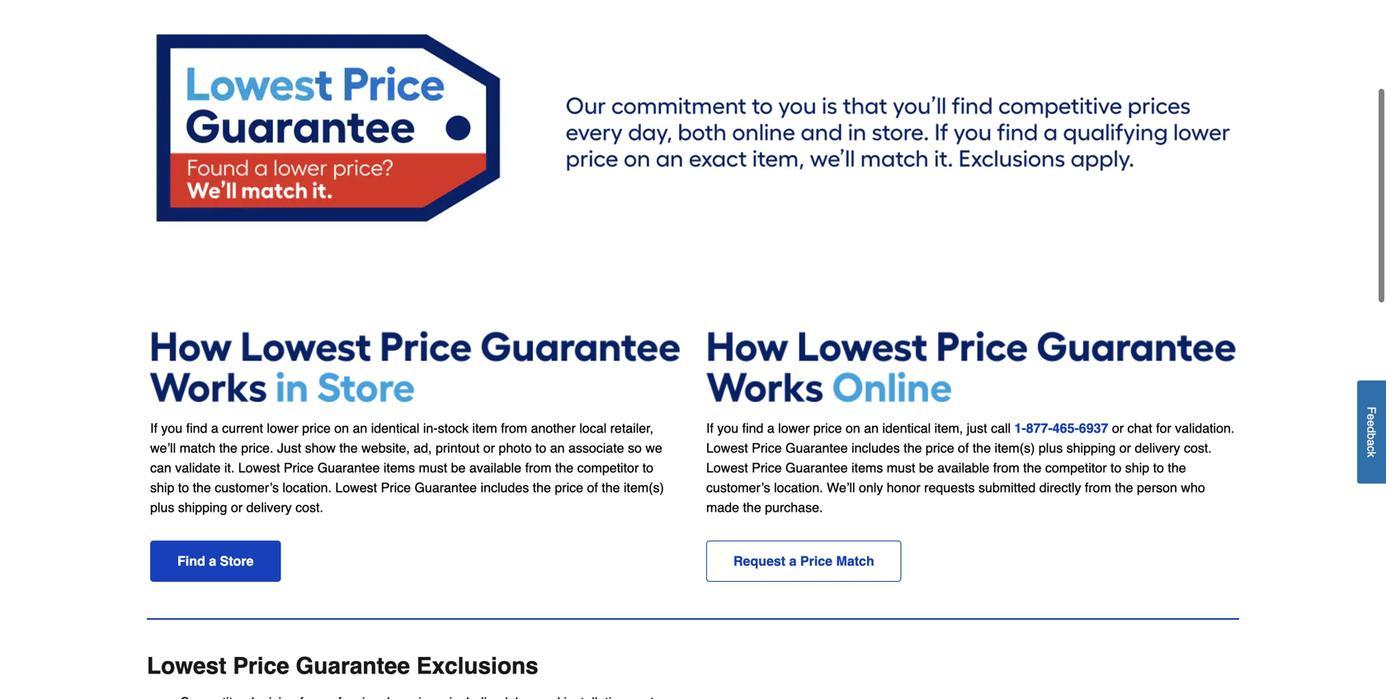 Task type: describe. For each thing, give the bounding box(es) containing it.
2 e from the top
[[1366, 420, 1379, 427]]

for
[[1157, 420, 1172, 436]]

request
[[734, 553, 786, 569]]

from right directly
[[1086, 480, 1112, 495]]

if for if you find a lower price on an identical item, just call 1-877-465-6937
[[707, 420, 714, 436]]

exclusions
[[417, 653, 539, 679]]

store
[[220, 553, 254, 569]]

items inside the if you find a current lower price on an identical in-stock item from another local retailer, we'll match the price. just show the website, ad, printout or photo to an associate so we can validate it. lowest price guarantee items must be available from the competitor to ship to the customer's location. lowest price guarantee includes the price of the item(s) plus shipping or delivery cost.
[[384, 460, 415, 475]]

shipping inside the if you find a current lower price on an identical in-stock item from another local retailer, we'll match the price. just show the website, ad, printout or photo to an associate so we can validate it. lowest price guarantee items must be available from the competitor to ship to the customer's location. lowest price guarantee includes the price of the item(s) plus shipping or delivery cost.
[[178, 500, 227, 515]]

from down the photo
[[525, 460, 552, 475]]

must inside or chat for validation.​ lowest price guarantee includes the price of the item(s) plus shipping or delivery cost. lowest price guarantee items must be available from the competitor to ship to the customer's location. we'll only honor requests submitted directly from the person who made the purchase.
[[887, 460, 916, 475]]

identical inside the if you find a current lower price on an identical in-stock item from another local retailer, we'll match the price. just show the website, ad, printout or photo to an associate so we can validate it. lowest price guarantee items must be available from the competitor to ship to the customer's location. lowest price guarantee includes the price of the item(s) plus shipping or delivery cost.
[[371, 421, 420, 436]]

can
[[150, 460, 172, 475]]

call
[[992, 420, 1011, 436]]

delivery inside or chat for validation.​ lowest price guarantee includes the price of the item(s) plus shipping or delivery cost. lowest price guarantee items must be available from the competitor to ship to the customer's location. we'll only honor requests submitted directly from the person who made the purchase.
[[1135, 440, 1181, 456]]

price.
[[241, 440, 274, 456]]

d
[[1366, 427, 1379, 433]]

validate
[[175, 460, 221, 475]]

plus inside the if you find a current lower price on an identical in-stock item from another local retailer, we'll match the price. just show the website, ad, printout or photo to an associate so we can validate it. lowest price guarantee items must be available from the competitor to ship to the customer's location. lowest price guarantee includes the price of the item(s) plus shipping or delivery cost.
[[150, 500, 174, 515]]

ship inside the if you find a current lower price on an identical in-stock item from another local retailer, we'll match the price. just show the website, ad, printout or photo to an associate so we can validate it. lowest price guarantee items must be available from the competitor to ship to the customer's location. lowest price guarantee includes the price of the item(s) plus shipping or delivery cost.
[[150, 480, 174, 495]]

f e e d b a c k button
[[1358, 381, 1387, 484]]

how lowest price guarantee works online. image
[[707, 331, 1237, 402]]

item,
[[935, 420, 964, 436]]

1 on from the left
[[846, 420, 861, 436]]

current
[[222, 421, 263, 436]]

made
[[707, 500, 740, 515]]

we'll
[[827, 480, 856, 495]]

cost. inside the if you find a current lower price on an identical in-stock item from another local retailer, we'll match the price. just show the website, ad, printout or photo to an associate so we can validate it. lowest price guarantee items must be available from the competitor to ship to the customer's location. lowest price guarantee includes the price of the item(s) plus shipping or delivery cost.
[[296, 500, 324, 515]]

2 horizontal spatial an
[[865, 420, 879, 436]]

competitor inside or chat for validation.​ lowest price guarantee includes the price of the item(s) plus shipping or delivery cost. lowest price guarantee items must be available from the competitor to ship to the customer's location. we'll only honor requests submitted directly from the person who made the purchase.
[[1046, 460, 1108, 475]]

honor
[[887, 480, 921, 495]]

or chat for validation.​ lowest price guarantee includes the price of the item(s) plus shipping or delivery cost. lowest price guarantee items must be available from the competitor to ship to the customer's location. we'll only honor requests submitted directly from the person who made the purchase.
[[707, 420, 1235, 515]]

a inside request a price match link
[[790, 553, 797, 569]]

0 horizontal spatial an
[[353, 421, 368, 436]]

price down associate
[[555, 480, 584, 495]]

match
[[180, 440, 216, 456]]

f e e d b a c k
[[1366, 407, 1379, 458]]

in-
[[423, 421, 438, 436]]

a inside the find a store link
[[209, 553, 216, 569]]

item
[[473, 421, 498, 436]]

person
[[1138, 480, 1178, 495]]

be inside or chat for validation.​ lowest price guarantee includes the price of the item(s) plus shipping or delivery cost. lowest price guarantee items must be available from the competitor to ship to the customer's location. we'll only honor requests submitted directly from the person who made the purchase.
[[920, 460, 934, 475]]

find a store link
[[150, 541, 281, 582]]

a inside f e e d b a c k button
[[1366, 440, 1379, 446]]

photo
[[499, 440, 532, 456]]

so
[[628, 440, 642, 456]]

item(s) inside or chat for validation.​ lowest price guarantee includes the price of the item(s) plus shipping or delivery cost. lowest price guarantee items must be available from the competitor to ship to the customer's location. we'll only honor requests submitted directly from the person who made the purchase.
[[995, 440, 1036, 456]]

includes inside or chat for validation.​ lowest price guarantee includes the price of the item(s) plus shipping or delivery cost. lowest price guarantee items must be available from the competitor to ship to the customer's location. we'll only honor requests submitted directly from the person who made the purchase.
[[852, 440, 901, 456]]

item(s) inside the if you find a current lower price on an identical in-stock item from another local retailer, we'll match the price. just show the website, ad, printout or photo to an associate so we can validate it. lowest price guarantee items must be available from the competitor to ship to the customer's location. lowest price guarantee includes the price of the item(s) plus shipping or delivery cost.
[[624, 480, 664, 495]]

of inside the if you find a current lower price on an identical in-stock item from another local retailer, we'll match the price. just show the website, ad, printout or photo to an associate so we can validate it. lowest price guarantee items must be available from the competitor to ship to the customer's location. lowest price guarantee includes the price of the item(s) plus shipping or delivery cost.
[[587, 480, 598, 495]]

if for if you find a current lower price on an identical in-stock item from another local retailer, we'll match the price. just show the website, ad, printout or photo to an associate so we can validate it. lowest price guarantee items must be available from the competitor to ship to the customer's location. lowest price guarantee includes the price of the item(s) plus shipping or delivery cost.
[[150, 421, 158, 436]]

requests
[[925, 480, 975, 495]]



Task type: locate. For each thing, give the bounding box(es) containing it.
e up d
[[1366, 414, 1379, 420]]

lower up purchase.
[[779, 420, 810, 436]]

find
[[743, 420, 764, 436], [186, 421, 208, 436]]

0 horizontal spatial identical
[[371, 421, 420, 436]]

local
[[580, 421, 607, 436]]

1 horizontal spatial location.
[[774, 480, 824, 495]]

plus down can
[[150, 500, 174, 515]]

k
[[1366, 452, 1379, 458]]

from
[[501, 421, 528, 436], [994, 460, 1020, 475], [525, 460, 552, 475], [1086, 480, 1112, 495]]

shipping
[[1067, 440, 1116, 456], [178, 500, 227, 515]]

customer's
[[707, 480, 771, 495], [215, 480, 279, 495]]

if right retailer,
[[707, 420, 714, 436]]

1 horizontal spatial be
[[920, 460, 934, 475]]

465-
[[1053, 420, 1080, 436]]

you up made
[[718, 420, 739, 436]]

1 e from the top
[[1366, 414, 1379, 420]]

you for if you find a lower price on an identical item, just call 1-877-465-6937
[[718, 420, 739, 436]]

ship inside or chat for validation.​ lowest price guarantee includes the price of the item(s) plus shipping or delivery cost. lowest price guarantee items must be available from the competitor to ship to the customer's location. we'll only honor requests submitted directly from the person who made the purchase.
[[1126, 460, 1150, 475]]

lower
[[779, 420, 810, 436], [267, 421, 299, 436]]

1 horizontal spatial an
[[550, 440, 565, 456]]

on up show
[[335, 421, 349, 436]]

1 horizontal spatial on
[[846, 420, 861, 436]]

1 available from the left
[[938, 460, 990, 475]]

0 horizontal spatial competitor
[[578, 460, 639, 475]]

1 vertical spatial delivery
[[246, 500, 292, 515]]

ship down can
[[150, 480, 174, 495]]

customer's down the it.
[[215, 480, 279, 495]]

delivery down price.
[[246, 500, 292, 515]]

2 customer's from the left
[[215, 480, 279, 495]]

a
[[768, 420, 775, 436], [211, 421, 219, 436], [1366, 440, 1379, 446], [790, 553, 797, 569], [209, 553, 216, 569]]

item(s) down 1-
[[995, 440, 1036, 456]]

customer's inside the if you find a current lower price on an identical in-stock item from another local retailer, we'll match the price. just show the website, ad, printout or photo to an associate so we can validate it. lowest price guarantee items must be available from the competitor to ship to the customer's location. lowest price guarantee includes the price of the item(s) plus shipping or delivery cost.
[[215, 480, 279, 495]]

1 location. from the left
[[774, 480, 824, 495]]

stock
[[438, 421, 469, 436]]

1 horizontal spatial item(s)
[[995, 440, 1036, 456]]

it.
[[224, 460, 235, 475]]

1 horizontal spatial must
[[887, 460, 916, 475]]

1 you from the left
[[718, 420, 739, 436]]

1 must from the left
[[887, 460, 916, 475]]

1 horizontal spatial if
[[707, 420, 714, 436]]

associate
[[569, 440, 625, 456]]

1 competitor from the left
[[1046, 460, 1108, 475]]

1-
[[1015, 420, 1027, 436]]

customer's up made
[[707, 480, 771, 495]]

0 vertical spatial shipping
[[1067, 440, 1116, 456]]

0 horizontal spatial ship
[[150, 480, 174, 495]]

you
[[718, 420, 739, 436], [161, 421, 183, 436]]

b
[[1366, 433, 1379, 440]]

location. up purchase.
[[774, 480, 824, 495]]

includes inside the if you find a current lower price on an identical in-stock item from another local retailer, we'll match the price. just show the website, ad, printout or photo to an associate so we can validate it. lowest price guarantee items must be available from the competitor to ship to the customer's location. lowest price guarantee includes the price of the item(s) plus shipping or delivery cost.
[[481, 480, 529, 495]]

lowest
[[707, 440, 749, 456], [707, 460, 749, 475], [238, 460, 280, 475], [336, 480, 377, 495], [147, 653, 227, 679]]

0 horizontal spatial on
[[335, 421, 349, 436]]

submitted
[[979, 480, 1036, 495]]

0 vertical spatial ship
[[1126, 460, 1150, 475]]

1 vertical spatial cost.
[[296, 500, 324, 515]]

2 you from the left
[[161, 421, 183, 436]]

0 vertical spatial of
[[959, 440, 970, 456]]

item(s) down so
[[624, 480, 664, 495]]

2 items from the left
[[384, 460, 415, 475]]

lower up just
[[267, 421, 299, 436]]

an
[[865, 420, 879, 436], [353, 421, 368, 436], [550, 440, 565, 456]]

f
[[1366, 407, 1379, 414]]

be down printout
[[451, 460, 466, 475]]

0 horizontal spatial item(s)
[[624, 480, 664, 495]]

show
[[305, 440, 336, 456]]

who
[[1182, 480, 1206, 495]]

1 horizontal spatial competitor
[[1046, 460, 1108, 475]]

if
[[707, 420, 714, 436], [150, 421, 158, 436]]

1 vertical spatial shipping
[[178, 500, 227, 515]]

2 location. from the left
[[283, 480, 332, 495]]

2 available from the left
[[470, 460, 522, 475]]

delivery down for
[[1135, 440, 1181, 456]]

if inside the if you find a current lower price on an identical in-stock item from another local retailer, we'll match the price. just show the website, ad, printout or photo to an associate so we can validate it. lowest price guarantee items must be available from the competitor to ship to the customer's location. lowest price guarantee includes the price of the item(s) plus shipping or delivery cost.
[[150, 421, 158, 436]]

an up website,
[[353, 421, 368, 436]]

1 customer's from the left
[[707, 480, 771, 495]]

1-877-465-6937 link
[[1015, 420, 1109, 436]]

items up only
[[852, 460, 884, 475]]

available
[[938, 460, 990, 475], [470, 460, 522, 475]]

1 vertical spatial plus
[[150, 500, 174, 515]]

1 horizontal spatial available
[[938, 460, 990, 475]]

2 competitor from the left
[[578, 460, 639, 475]]

plus inside or chat for validation.​ lowest price guarantee includes the price of the item(s) plus shipping or delivery cost. lowest price guarantee items must be available from the competitor to ship to the customer's location. we'll only honor requests submitted directly from the person who made the purchase.
[[1039, 440, 1064, 456]]

1 horizontal spatial identical
[[883, 420, 931, 436]]

or down chat
[[1120, 440, 1132, 456]]

identical
[[883, 420, 931, 436], [371, 421, 420, 436]]

items
[[852, 460, 884, 475], [384, 460, 415, 475]]

877-
[[1027, 420, 1053, 436]]

you up we'll
[[161, 421, 183, 436]]

find a store
[[177, 553, 254, 569]]

1 horizontal spatial find
[[743, 420, 764, 436]]

1 horizontal spatial delivery
[[1135, 440, 1181, 456]]

0 horizontal spatial lower
[[267, 421, 299, 436]]

only
[[859, 480, 884, 495]]

1 lower from the left
[[779, 420, 810, 436]]

1 if from the left
[[707, 420, 714, 436]]

competitor up directly
[[1046, 460, 1108, 475]]

1 horizontal spatial customer's
[[707, 480, 771, 495]]

on inside the if you find a current lower price on an identical in-stock item from another local retailer, we'll match the price. just show the website, ad, printout or photo to an associate so we can validate it. lowest price guarantee items must be available from the competitor to ship to the customer's location. lowest price guarantee includes the price of the item(s) plus shipping or delivery cost.
[[335, 421, 349, 436]]

1 horizontal spatial you
[[718, 420, 739, 436]]

of down just
[[959, 440, 970, 456]]

0 horizontal spatial shipping
[[178, 500, 227, 515]]

e
[[1366, 414, 1379, 420], [1366, 420, 1379, 427]]

0 horizontal spatial items
[[384, 460, 415, 475]]

0 horizontal spatial must
[[419, 460, 448, 475]]

or left chat
[[1113, 420, 1124, 436]]

guarantee
[[786, 440, 848, 456], [786, 460, 848, 475], [318, 460, 380, 475], [415, 480, 477, 495], [296, 653, 410, 679]]

cost. down validation.​
[[1185, 440, 1213, 456]]

0 horizontal spatial if
[[150, 421, 158, 436]]

0 vertical spatial item(s)
[[995, 440, 1036, 456]]

available up requests
[[938, 460, 990, 475]]

match
[[837, 553, 875, 569]]

2 be from the left
[[451, 460, 466, 475]]

must up 'honor'
[[887, 460, 916, 475]]

find inside the if you find a current lower price on an identical in-stock item from another local retailer, we'll match the price. just show the website, ad, printout or photo to an associate so we can validate it. lowest price guarantee items must be available from the competitor to ship to the customer's location. lowest price guarantee includes the price of the item(s) plus shipping or delivery cost.
[[186, 421, 208, 436]]

6937
[[1080, 420, 1109, 436]]

price inside or chat for validation.​ lowest price guarantee includes the price of the item(s) plus shipping or delivery cost. lowest price guarantee items must be available from the competitor to ship to the customer's location. we'll only honor requests submitted directly from the person who made the purchase.
[[926, 440, 955, 456]]

or down item
[[484, 440, 495, 456]]

ship up person
[[1126, 460, 1150, 475]]

shipping down the validate at the bottom left of page
[[178, 500, 227, 515]]

includes down the photo
[[481, 480, 529, 495]]

a inside the if you find a current lower price on an identical in-stock item from another local retailer, we'll match the price. just show the website, ad, printout or photo to an associate so we can validate it. lowest price guarantee items must be available from the competitor to ship to the customer's location. lowest price guarantee includes the price of the item(s) plus shipping or delivery cost.
[[211, 421, 219, 436]]

retailer,
[[611, 421, 654, 436]]

purchase.
[[765, 500, 823, 515]]

competitor
[[1046, 460, 1108, 475], [578, 460, 639, 475]]

competitor down associate
[[578, 460, 639, 475]]

0 horizontal spatial customer's
[[215, 480, 279, 495]]

delivery inside the if you find a current lower price on an identical in-stock item from another local retailer, we'll match the price. just show the website, ad, printout or photo to an associate so we can validate it. lowest price guarantee items must be available from the competitor to ship to the customer's location. lowest price guarantee includes the price of the item(s) plus shipping or delivery cost.
[[246, 500, 292, 515]]

cost. down show
[[296, 500, 324, 515]]

request a price match link
[[707, 541, 902, 582]]

1 be from the left
[[920, 460, 934, 475]]

from up submitted
[[994, 460, 1020, 475]]

or down the it.
[[231, 500, 243, 515]]

0 vertical spatial cost.
[[1185, 440, 1213, 456]]

item(s)
[[995, 440, 1036, 456], [624, 480, 664, 495]]

available inside the if you find a current lower price on an identical in-stock item from another local retailer, we'll match the price. just show the website, ad, printout or photo to an associate so we can validate it. lowest price guarantee items must be available from the competitor to ship to the customer's location. lowest price guarantee includes the price of the item(s) plus shipping or delivery cost.
[[470, 460, 522, 475]]

available down the photo
[[470, 460, 522, 475]]

shipping down 6937
[[1067, 440, 1116, 456]]

1 horizontal spatial includes
[[852, 440, 901, 456]]

shipping inside or chat for validation.​ lowest price guarantee includes the price of the item(s) plus shipping or delivery cost. lowest price guarantee items must be available from the competitor to ship to the customer's location. we'll only honor requests submitted directly from the person who made the purchase.
[[1067, 440, 1116, 456]]

find for lower
[[743, 420, 764, 436]]

identical up website,
[[371, 421, 420, 436]]

cost.
[[1185, 440, 1213, 456], [296, 500, 324, 515]]

0 horizontal spatial location.
[[283, 480, 332, 495]]

must down ad,
[[419, 460, 448, 475]]

on up we'll
[[846, 420, 861, 436]]

you inside the if you find a current lower price on an identical in-stock item from another local retailer, we'll match the price. just show the website, ad, printout or photo to an associate so we can validate it. lowest price guarantee items must be available from the competitor to ship to the customer's location. lowest price guarantee includes the price of the item(s) plus shipping or delivery cost.
[[161, 421, 183, 436]]

price up we'll
[[814, 420, 843, 436]]

be up 'honor'
[[920, 460, 934, 475]]

2 on from the left
[[335, 421, 349, 436]]

1 horizontal spatial items
[[852, 460, 884, 475]]

2 lower from the left
[[267, 421, 299, 436]]

ship
[[1126, 460, 1150, 475], [150, 480, 174, 495]]

lowest price guarantee exclusions
[[147, 653, 539, 679]]

competitor inside the if you find a current lower price on an identical in-stock item from another local retailer, we'll match the price. just show the website, ad, printout or photo to an associate so we can validate it. lowest price guarantee items must be available from the competitor to ship to the customer's location. lowest price guarantee includes the price of the item(s) plus shipping or delivery cost.
[[578, 460, 639, 475]]

1 horizontal spatial of
[[959, 440, 970, 456]]

items down website,
[[384, 460, 415, 475]]

find
[[177, 553, 205, 569]]

an down another at the left
[[550, 440, 565, 456]]

0 horizontal spatial delivery
[[246, 500, 292, 515]]

1 horizontal spatial plus
[[1039, 440, 1064, 456]]

we
[[646, 440, 663, 456]]

0 horizontal spatial find
[[186, 421, 208, 436]]

cost. inside or chat for validation.​ lowest price guarantee includes the price of the item(s) plus shipping or delivery cost. lowest price guarantee items must be available from the competitor to ship to the customer's location. we'll only honor requests submitted directly from the person who made the purchase.
[[1185, 440, 1213, 456]]

e up b at bottom right
[[1366, 420, 1379, 427]]

1 identical from the left
[[883, 420, 931, 436]]

location. down show
[[283, 480, 332, 495]]

0 horizontal spatial cost.
[[296, 500, 324, 515]]

1 vertical spatial item(s)
[[624, 480, 664, 495]]

you for if you find a current lower price on an identical in-stock item from another local retailer, we'll match the price. just show the website, ad, printout or photo to an associate so we can validate it. lowest price guarantee items must be available from the competitor to ship to the customer's location. lowest price guarantee includes the price of the item(s) plus shipping or delivery cost.
[[161, 421, 183, 436]]

be inside the if you find a current lower price on an identical in-stock item from another local retailer, we'll match the price. just show the website, ad, printout or photo to an associate so we can validate it. lowest price guarantee items must be available from the competitor to ship to the customer's location. lowest price guarantee includes the price of the item(s) plus shipping or delivery cost.
[[451, 460, 466, 475]]

ad,
[[414, 440, 432, 456]]

if you find a lower price on an identical item, just call 1-877-465-6937
[[707, 420, 1109, 436]]

1 horizontal spatial shipping
[[1067, 440, 1116, 456]]

location. inside or chat for validation.​ lowest price guarantee includes the price of the item(s) plus shipping or delivery cost. lowest price guarantee items must be available from the competitor to ship to the customer's location. we'll only honor requests submitted directly from the person who made the purchase.
[[774, 480, 824, 495]]

the
[[904, 440, 923, 456], [973, 440, 992, 456], [219, 440, 238, 456], [340, 440, 358, 456], [1024, 460, 1042, 475], [1168, 460, 1187, 475], [556, 460, 574, 475], [1116, 480, 1134, 495], [193, 480, 211, 495], [533, 480, 551, 495], [602, 480, 620, 495], [743, 500, 762, 515]]

chat
[[1128, 420, 1153, 436]]

location. inside the if you find a current lower price on an identical in-stock item from another local retailer, we'll match the price. just show the website, ad, printout or photo to an associate so we can validate it. lowest price guarantee items must be available from the competitor to ship to the customer's location. lowest price guarantee includes the price of the item(s) plus shipping or delivery cost.
[[283, 480, 332, 495]]

0 vertical spatial includes
[[852, 440, 901, 456]]

another
[[531, 421, 576, 436]]

1 horizontal spatial cost.
[[1185, 440, 1213, 456]]

of inside or chat for validation.​ lowest price guarantee includes the price of the item(s) plus shipping or delivery cost. lowest price guarantee items must be available from the competitor to ship to the customer's location. we'll only honor requests submitted directly from the person who made the purchase.
[[959, 440, 970, 456]]

1 find from the left
[[743, 420, 764, 436]]

2 must from the left
[[419, 460, 448, 475]]

identical left item,
[[883, 420, 931, 436]]

1 horizontal spatial lower
[[779, 420, 810, 436]]

find for current
[[186, 421, 208, 436]]

0 horizontal spatial plus
[[150, 500, 174, 515]]

plus down 1-877-465-6937 link
[[1039, 440, 1064, 456]]

customer's inside or chat for validation.​ lowest price guarantee includes the price of the item(s) plus shipping or delivery cost. lowest price guarantee items must be available from the competitor to ship to the customer's location. we'll only honor requests submitted directly from the person who made the purchase.
[[707, 480, 771, 495]]

of
[[959, 440, 970, 456], [587, 480, 598, 495]]

0 horizontal spatial you
[[161, 421, 183, 436]]

from up the photo
[[501, 421, 528, 436]]

plus
[[1039, 440, 1064, 456], [150, 500, 174, 515]]

0 horizontal spatial of
[[587, 480, 598, 495]]

must inside the if you find a current lower price on an identical in-stock item from another local retailer, we'll match the price. just show the website, ad, printout or photo to an associate so we can validate it. lowest price guarantee items must be available from the competitor to ship to the customer's location. lowest price guarantee includes the price of the item(s) plus shipping or delivery cost.
[[419, 460, 448, 475]]

to
[[536, 440, 547, 456], [1111, 460, 1122, 475], [1154, 460, 1165, 475], [643, 460, 654, 475], [178, 480, 189, 495]]

1 vertical spatial includes
[[481, 480, 529, 495]]

validation.​
[[1176, 420, 1235, 436]]

2 find from the left
[[186, 421, 208, 436]]

if you find a qualifying lower price on an exact item, we'll match it. exclusions apply. image
[[147, 0, 1240, 282]]

location.
[[774, 480, 824, 495], [283, 480, 332, 495]]

0 horizontal spatial includes
[[481, 480, 529, 495]]

must
[[887, 460, 916, 475], [419, 460, 448, 475]]

price
[[752, 440, 782, 456], [752, 460, 782, 475], [284, 460, 314, 475], [381, 480, 411, 495], [801, 553, 833, 569], [233, 653, 290, 679]]

1 items from the left
[[852, 460, 884, 475]]

available inside or chat for validation.​ lowest price guarantee includes the price of the item(s) plus shipping or delivery cost. lowest price guarantee items must be available from the competitor to ship to the customer's location. we'll only honor requests submitted directly from the person who made the purchase.
[[938, 460, 990, 475]]

we'll
[[150, 440, 176, 456]]

an up only
[[865, 420, 879, 436]]

0 horizontal spatial be
[[451, 460, 466, 475]]

printout
[[436, 440, 480, 456]]

on
[[846, 420, 861, 436], [335, 421, 349, 436]]

2 identical from the left
[[371, 421, 420, 436]]

1 horizontal spatial ship
[[1126, 460, 1150, 475]]

0 vertical spatial plus
[[1039, 440, 1064, 456]]

2 if from the left
[[150, 421, 158, 436]]

if up we'll
[[150, 421, 158, 436]]

directly
[[1040, 480, 1082, 495]]

includes down if you find a lower price on an identical item, just call 1-877-465-6937
[[852, 440, 901, 456]]

or
[[1113, 420, 1124, 436], [1120, 440, 1132, 456], [484, 440, 495, 456], [231, 500, 243, 515]]

price up show
[[302, 421, 331, 436]]

delivery
[[1135, 440, 1181, 456], [246, 500, 292, 515]]

of down associate
[[587, 480, 598, 495]]

items inside or chat for validation.​ lowest price guarantee includes the price of the item(s) plus shipping or delivery cost. lowest price guarantee items must be available from the competitor to ship to the customer's location. we'll only honor requests submitted directly from the person who made the purchase.
[[852, 460, 884, 475]]

website,
[[362, 440, 410, 456]]

0 vertical spatial delivery
[[1135, 440, 1181, 456]]

0 horizontal spatial available
[[470, 460, 522, 475]]

how lowest price guarantee works in store. image
[[150, 331, 680, 402]]

price down item,
[[926, 440, 955, 456]]

just
[[967, 420, 988, 436]]

request a price match
[[734, 553, 875, 569]]

c
[[1366, 446, 1379, 452]]

just
[[277, 440, 301, 456]]

lower inside the if you find a current lower price on an identical in-stock item from another local retailer, we'll match the price. just show the website, ad, printout or photo to an associate so we can validate it. lowest price guarantee items must be available from the competitor to ship to the customer's location. lowest price guarantee includes the price of the item(s) plus shipping or delivery cost.
[[267, 421, 299, 436]]

1 vertical spatial of
[[587, 480, 598, 495]]

if you find a current lower price on an identical in-stock item from another local retailer, we'll match the price. just show the website, ad, printout or photo to an associate so we can validate it. lowest price guarantee items must be available from the competitor to ship to the customer's location. lowest price guarantee includes the price of the item(s) plus shipping or delivery cost.
[[150, 421, 664, 515]]

be
[[920, 460, 934, 475], [451, 460, 466, 475]]

price
[[814, 420, 843, 436], [302, 421, 331, 436], [926, 440, 955, 456], [555, 480, 584, 495]]

1 vertical spatial ship
[[150, 480, 174, 495]]

includes
[[852, 440, 901, 456], [481, 480, 529, 495]]



Task type: vqa. For each thing, say whether or not it's contained in the screenshot.
2nd the be
yes



